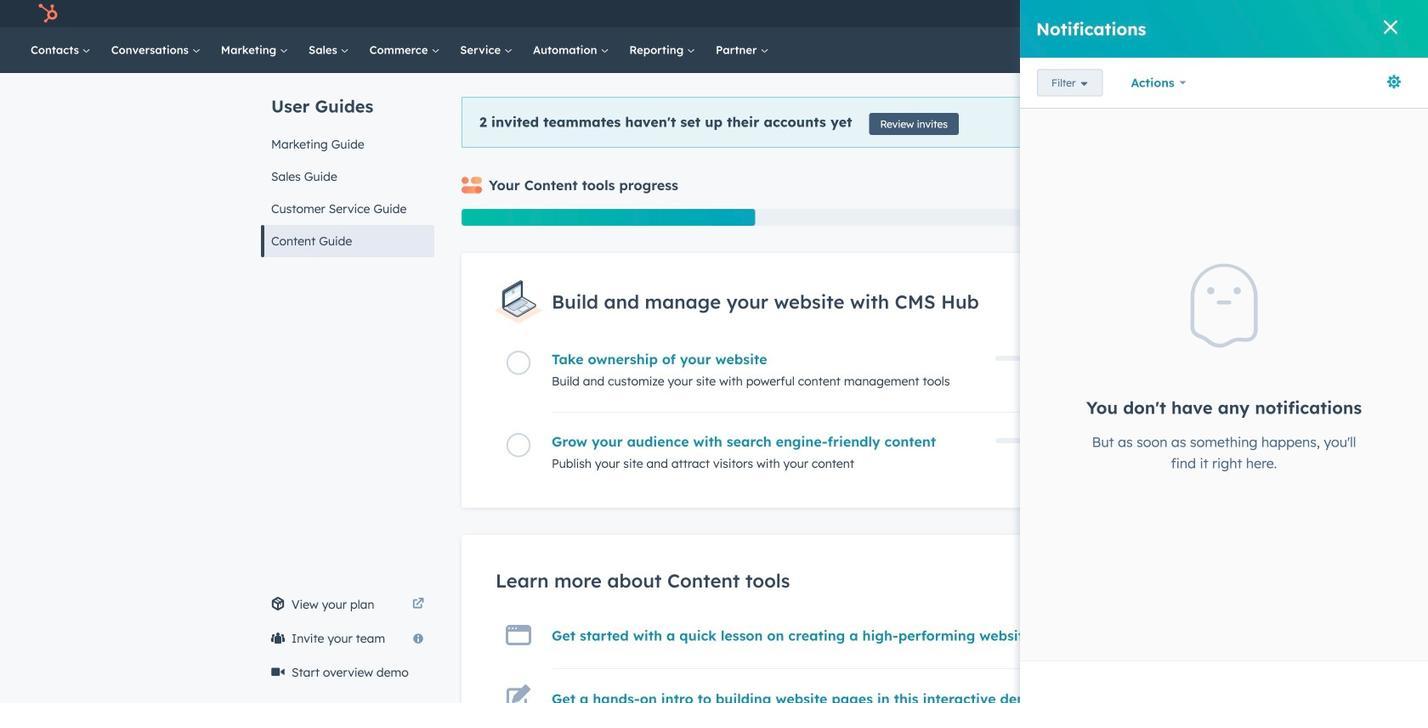Task type: vqa. For each thing, say whether or not it's contained in the screenshot.
Exit
no



Task type: locate. For each thing, give the bounding box(es) containing it.
user guides element
[[261, 73, 434, 258]]

garebear orlando image
[[1337, 6, 1353, 21]]

1 link opens in a new window image from the top
[[412, 595, 424, 615]]

marketplaces image
[[1209, 8, 1224, 23]]

menu
[[1085, 0, 1408, 27]]

link opens in a new window image
[[412, 595, 424, 615], [412, 599, 424, 611]]

Search HubSpot search field
[[1189, 36, 1369, 65]]

progress bar
[[462, 209, 755, 226]]



Task type: describe. For each thing, give the bounding box(es) containing it.
2 link opens in a new window image from the top
[[412, 599, 424, 611]]



